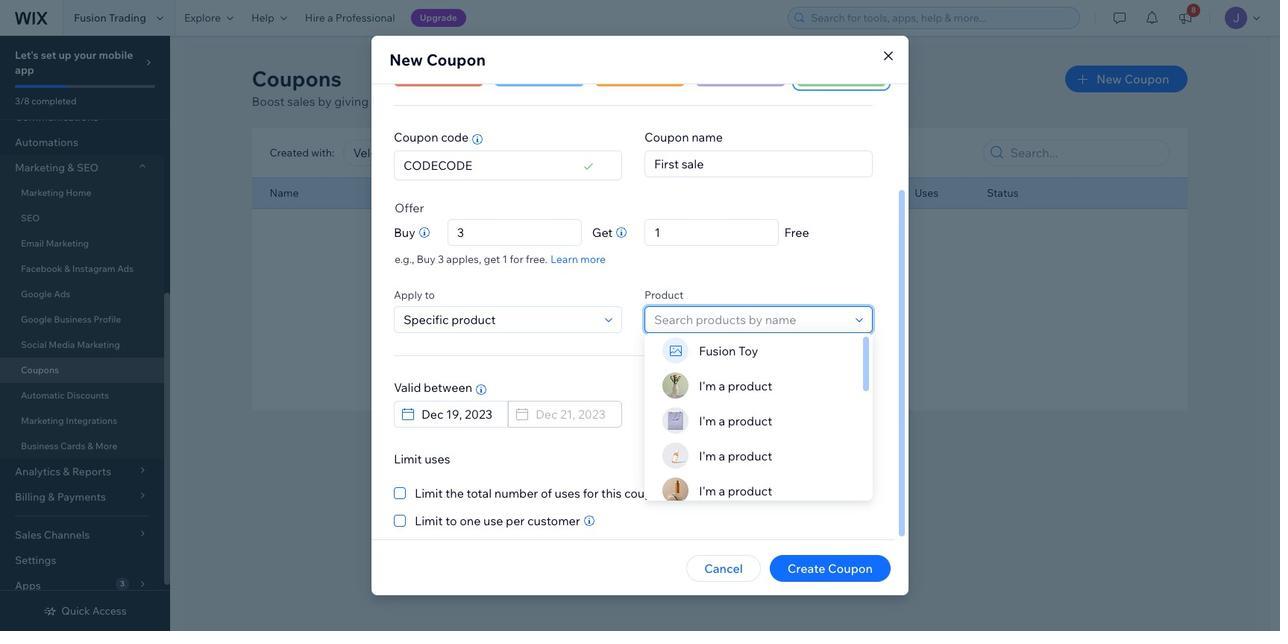 Task type: locate. For each thing, give the bounding box(es) containing it.
per
[[506, 514, 525, 529]]

Limit the total number of uses for this coupon checkbox
[[394, 485, 666, 503]]

coupons
[[252, 66, 342, 92], [21, 365, 59, 376]]

1 vertical spatial learn
[[551, 253, 578, 266]]

i'm down reset
[[699, 379, 716, 394]]

coupons inside coupons boost sales by giving customers special offers and discounts. learn more about coupons
[[252, 66, 342, 92]]

valid between
[[394, 380, 472, 395]]

coupons for coupons
[[21, 365, 59, 376]]

None field
[[349, 140, 528, 166], [610, 140, 711, 166], [650, 220, 774, 245], [417, 402, 503, 427], [531, 402, 617, 427], [349, 140, 528, 166], [610, 140, 711, 166], [650, 220, 774, 245], [417, 402, 503, 427], [531, 402, 617, 427]]

0 vertical spatial new coupon
[[389, 50, 486, 69]]

0 horizontal spatial uses
[[425, 452, 450, 467]]

coupons
[[694, 94, 742, 109], [660, 337, 702, 351]]

don't set an end date
[[665, 407, 783, 422]]

learn right discounts.
[[593, 94, 624, 109]]

seo inside dropdown button
[[77, 161, 99, 175]]

i'm left an
[[699, 414, 716, 429]]

don't
[[665, 407, 695, 422]]

more
[[627, 94, 656, 109], [580, 253, 606, 266]]

i'm a product image
[[662, 373, 689, 399], [662, 408, 689, 434], [662, 443, 689, 469]]

1 vertical spatial limit
[[415, 486, 443, 501]]

google up social
[[21, 314, 52, 325]]

your down search products by name field
[[737, 337, 759, 351]]

0 horizontal spatial your
[[74, 48, 96, 62]]

i'm a product image up i'm a product image
[[662, 443, 689, 469]]

coupons right no
[[660, 337, 702, 351]]

coupons for coupons boost sales by giving customers special offers and discounts. learn more about coupons
[[252, 66, 342, 92]]

0 horizontal spatial new coupon
[[389, 50, 486, 69]]

limit left the
[[415, 486, 443, 501]]

1 google from the top
[[21, 289, 52, 300]]

i'm down don't set an end date checkbox
[[699, 449, 716, 464]]

1 horizontal spatial for
[[583, 486, 599, 501]]

total
[[467, 486, 492, 501]]

sidebar element
[[0, 0, 170, 632]]

email
[[21, 238, 44, 249]]

3/8
[[15, 95, 30, 107]]

limit to one use per customer
[[415, 514, 580, 529]]

2 vertical spatial i'm a product image
[[662, 443, 689, 469]]

settings
[[15, 554, 56, 568]]

0 vertical spatial learn
[[593, 94, 624, 109]]

limit for limit the total number of uses for this coupon
[[415, 486, 443, 501]]

discounts
[[67, 390, 109, 401]]

to right the apply
[[425, 289, 435, 302]]

1 horizontal spatial new coupon
[[1097, 72, 1169, 87]]

3 product from the top
[[728, 449, 772, 464]]

1 vertical spatial more
[[580, 253, 606, 266]]

business left cards
[[21, 441, 59, 452]]

i'm right i'm a product image
[[699, 484, 716, 499]]

fusion for fusion toy
[[699, 344, 736, 358]]

let's
[[15, 48, 38, 62]]

1 vertical spatial new coupon
[[1097, 72, 1169, 87]]

coupons inside sidebar element
[[21, 365, 59, 376]]

1 vertical spatial to
[[445, 514, 457, 529]]

your for mobile
[[74, 48, 96, 62]]

0 vertical spatial seo
[[77, 161, 99, 175]]

professional
[[336, 11, 395, 25]]

1 vertical spatial seo
[[21, 213, 40, 224]]

marketing down profile
[[77, 339, 120, 351]]

business up social media marketing
[[54, 314, 92, 325]]

coupon up special
[[426, 50, 486, 69]]

for inside limit the total number of uses for this coupon option
[[583, 486, 599, 501]]

coupons link
[[0, 358, 164, 383]]

1 vertical spatial &
[[64, 263, 70, 275]]

status:
[[561, 146, 595, 160]]

0 vertical spatial limit
[[394, 452, 422, 467]]

1 vertical spatial uses
[[555, 486, 580, 501]]

marketing & seo button
[[0, 155, 164, 181]]

fusion for fusion trading
[[74, 11, 107, 25]]

0 vertical spatial &
[[67, 161, 74, 175]]

1 vertical spatial set
[[698, 407, 715, 422]]

a
[[328, 11, 333, 25], [719, 379, 725, 394], [719, 414, 725, 429], [719, 449, 725, 464], [719, 484, 725, 499]]

e.g., buy 3 apples, get 1 for free. learn more
[[395, 253, 606, 266]]

special
[[433, 94, 472, 109]]

to for apply
[[425, 289, 435, 302]]

0 vertical spatial fusion
[[74, 11, 107, 25]]

1 horizontal spatial buy
[[417, 253, 436, 266]]

1 vertical spatial new
[[1097, 72, 1122, 87]]

1 vertical spatial i'm a product image
[[662, 408, 689, 434]]

1 horizontal spatial coupons
[[252, 66, 342, 92]]

e.g., Summer sale field
[[650, 151, 868, 177]]

settings link
[[0, 548, 164, 574]]

create coupon button
[[770, 556, 891, 583]]

2 google from the top
[[21, 314, 52, 325]]

apply to
[[394, 289, 435, 302]]

marketing
[[15, 161, 65, 175], [21, 187, 64, 198], [46, 238, 89, 249], [77, 339, 120, 351], [21, 416, 64, 427]]

Limit to one use per customer checkbox
[[394, 512, 580, 530]]

explore
[[184, 11, 221, 25]]

fusion left trading
[[74, 11, 107, 25]]

i'm a product image
[[662, 478, 689, 504]]

0 horizontal spatial more
[[580, 253, 606, 266]]

seo
[[77, 161, 99, 175], [21, 213, 40, 224]]

limit the total number of uses for this coupon
[[415, 486, 666, 501]]

cancel
[[704, 562, 743, 577]]

automations
[[15, 136, 78, 149]]

list box
[[645, 333, 873, 509]]

1 vertical spatial buy
[[417, 253, 436, 266]]

0 vertical spatial ads
[[117, 263, 134, 275]]

0 vertical spatial your
[[74, 48, 96, 62]]

fusion toy
[[699, 344, 758, 358]]

0 vertical spatial business
[[54, 314, 92, 325]]

social
[[21, 339, 47, 351]]

set inside checkbox
[[698, 407, 715, 422]]

social media marketing
[[21, 339, 120, 351]]

seo up email
[[21, 213, 40, 224]]

1 vertical spatial coupons
[[21, 365, 59, 376]]

1 horizontal spatial learn
[[593, 94, 624, 109]]

2 vertical spatial limit
[[415, 514, 443, 529]]

business
[[54, 314, 92, 325], [21, 441, 59, 452]]

more left about in the right top of the page
[[627, 94, 656, 109]]

facebook
[[21, 263, 62, 275]]

coupons inside coupons boost sales by giving customers special offers and discounts. learn more about coupons
[[694, 94, 742, 109]]

1 vertical spatial your
[[737, 337, 759, 351]]

1 vertical spatial business
[[21, 441, 59, 452]]

1 horizontal spatial more
[[627, 94, 656, 109]]

filters
[[720, 363, 754, 378]]

& right the facebook
[[64, 263, 70, 275]]

uses up the
[[425, 452, 450, 467]]

0 vertical spatial coupons
[[694, 94, 742, 109]]

created
[[270, 146, 309, 160]]

i'm a product image up don't
[[662, 373, 689, 399]]

0 vertical spatial new
[[389, 50, 423, 69]]

1 vertical spatial for
[[583, 486, 599, 501]]

0 horizontal spatial for
[[510, 253, 523, 266]]

0 vertical spatial google
[[21, 289, 52, 300]]

8 button
[[1169, 0, 1202, 36]]

fusion inside list box
[[699, 344, 736, 358]]

seo down automations link
[[77, 161, 99, 175]]

marketing down automatic
[[21, 416, 64, 427]]

3 i'm a product from the top
[[699, 449, 772, 464]]

0 horizontal spatial learn
[[551, 253, 578, 266]]

marketing inside marketing integrations link
[[21, 416, 64, 427]]

0 vertical spatial uses
[[425, 452, 450, 467]]

0 horizontal spatial set
[[41, 48, 56, 62]]

uses right of
[[555, 486, 580, 501]]

marketing up facebook & instagram ads
[[46, 238, 89, 249]]

1 vertical spatial google
[[21, 314, 52, 325]]

learn more about coupons link
[[593, 94, 742, 109]]

1 horizontal spatial your
[[737, 337, 759, 351]]

0 horizontal spatial ads
[[54, 289, 70, 300]]

google
[[21, 289, 52, 300], [21, 314, 52, 325]]

create
[[788, 562, 825, 577]]

0 horizontal spatial fusion
[[74, 11, 107, 25]]

& left more
[[87, 441, 93, 452]]

by
[[318, 94, 332, 109]]

completed
[[32, 95, 76, 107]]

1 horizontal spatial to
[[445, 514, 457, 529]]

0 horizontal spatial buy
[[394, 225, 415, 240]]

0 vertical spatial i'm a product image
[[662, 373, 689, 399]]

and
[[510, 94, 531, 109]]

& inside dropdown button
[[67, 161, 74, 175]]

customer
[[527, 514, 580, 529]]

buy down offer
[[394, 225, 415, 240]]

coupon left code
[[394, 130, 438, 145]]

1 horizontal spatial fusion
[[699, 344, 736, 358]]

coupon
[[624, 486, 666, 501]]

limit down valid
[[394, 452, 422, 467]]

a right hire at the top
[[328, 11, 333, 25]]

coupons up automatic
[[21, 365, 59, 376]]

0 horizontal spatial new
[[389, 50, 423, 69]]

1 horizontal spatial new
[[1097, 72, 1122, 87]]

coupons up sales
[[252, 66, 342, 92]]

to inside option
[[445, 514, 457, 529]]

marketing down automations
[[15, 161, 65, 175]]

ads right instagram
[[117, 263, 134, 275]]

2 i'm a product from the top
[[699, 414, 772, 429]]

Search... field
[[1006, 140, 1164, 166]]

limit
[[394, 452, 422, 467], [415, 486, 443, 501], [415, 514, 443, 529]]

0 horizontal spatial seo
[[21, 213, 40, 224]]

automatic
[[21, 390, 65, 401]]

0 vertical spatial buy
[[394, 225, 415, 240]]

your right up
[[74, 48, 96, 62]]

more inside coupons boost sales by giving customers special offers and discounts. learn more about coupons
[[627, 94, 656, 109]]

0 vertical spatial for
[[510, 253, 523, 266]]

1 vertical spatial fusion
[[699, 344, 736, 358]]

Search products by name field
[[650, 307, 851, 333]]

profile
[[94, 314, 121, 325]]

fusion trading
[[74, 11, 146, 25]]

4 product from the top
[[728, 484, 772, 499]]

your for search.
[[737, 337, 759, 351]]

google for google ads
[[21, 289, 52, 300]]

marketing inside marketing & seo dropdown button
[[15, 161, 65, 175]]

i'm a product image left an
[[662, 408, 689, 434]]

google down the facebook
[[21, 289, 52, 300]]

marketing down marketing & seo
[[21, 187, 64, 198]]

3
[[438, 253, 444, 266]]

& up home
[[67, 161, 74, 175]]

uses
[[915, 186, 939, 200]]

for right 1
[[510, 253, 523, 266]]

0 vertical spatial set
[[41, 48, 56, 62]]

get
[[592, 225, 613, 240]]

ads
[[117, 263, 134, 275], [54, 289, 70, 300]]

limit left one
[[415, 514, 443, 529]]

ads up google business profile
[[54, 289, 70, 300]]

product
[[645, 289, 683, 302]]

marketing & seo
[[15, 161, 99, 175]]

1 horizontal spatial seo
[[77, 161, 99, 175]]

0 vertical spatial to
[[425, 289, 435, 302]]

1 horizontal spatial set
[[698, 407, 715, 422]]

quick access button
[[44, 605, 127, 618]]

0 horizontal spatial to
[[425, 289, 435, 302]]

e.g., SUMMERSALE20 field
[[399, 151, 580, 180]]

new coupon
[[389, 50, 486, 69], [1097, 72, 1169, 87]]

1 vertical spatial ads
[[54, 289, 70, 300]]

learn
[[593, 94, 624, 109], [551, 253, 578, 266]]

business inside business cards & more link
[[21, 441, 59, 452]]

set left up
[[41, 48, 56, 62]]

3/8 completed
[[15, 95, 76, 107]]

marketing integrations link
[[0, 409, 164, 434]]

buy left 3
[[417, 253, 436, 266]]

apply
[[394, 289, 423, 302]]

status
[[987, 186, 1019, 200]]

seo link
[[0, 206, 164, 231]]

for left this
[[583, 486, 599, 501]]

set left an
[[698, 407, 715, 422]]

set inside the let's set up your mobile app
[[41, 48, 56, 62]]

fusion
[[74, 11, 107, 25], [699, 344, 736, 358]]

your inside the let's set up your mobile app
[[74, 48, 96, 62]]

1 product from the top
[[728, 379, 772, 394]]

0 horizontal spatial coupons
[[21, 365, 59, 376]]

marketing inside marketing home link
[[21, 187, 64, 198]]

1 horizontal spatial ads
[[117, 263, 134, 275]]

more down get
[[580, 253, 606, 266]]

learn right free.
[[551, 253, 578, 266]]

end
[[734, 407, 755, 422]]

i'm a product
[[699, 379, 772, 394], [699, 414, 772, 429], [699, 449, 772, 464], [699, 484, 772, 499]]

fusion up "reset filters" link
[[699, 344, 736, 358]]

0 vertical spatial more
[[627, 94, 656, 109]]

0 vertical spatial coupons
[[252, 66, 342, 92]]

Buy field
[[453, 220, 577, 245]]

Choose one field
[[399, 307, 601, 333]]

coupons up name
[[694, 94, 742, 109]]

free.
[[526, 253, 548, 266]]

1 horizontal spatial uses
[[555, 486, 580, 501]]

google business profile
[[21, 314, 121, 325]]

to left one
[[445, 514, 457, 529]]



Task type: vqa. For each thing, say whether or not it's contained in the screenshot.
Launch
no



Task type: describe. For each thing, give the bounding box(es) containing it.
Don't set an end date checkbox
[[645, 406, 783, 424]]

marketing for integrations
[[21, 416, 64, 427]]

a down reset filters at the bottom right of page
[[719, 379, 725, 394]]

2 i'm a product image from the top
[[662, 408, 689, 434]]

uses inside limit the total number of uses for this coupon option
[[555, 486, 580, 501]]

hire a professional
[[305, 11, 395, 25]]

social media marketing link
[[0, 333, 164, 358]]

coupon down "8" button
[[1125, 72, 1169, 87]]

email marketing link
[[0, 231, 164, 257]]

limit for limit to one use per customer
[[415, 514, 443, 529]]

1 vertical spatial coupons
[[660, 337, 702, 351]]

marketing integrations
[[21, 416, 117, 427]]

discount
[[462, 186, 506, 200]]

limit uses
[[394, 452, 450, 467]]

free
[[784, 225, 809, 240]]

marketing home link
[[0, 181, 164, 206]]

marketing inside social media marketing link
[[77, 339, 120, 351]]

an
[[718, 407, 731, 422]]

code
[[441, 130, 469, 145]]

match
[[704, 337, 735, 351]]

marketing for home
[[21, 187, 64, 198]]

integrations
[[66, 416, 117, 427]]

4 i'm a product from the top
[[699, 484, 772, 499]]

8
[[1191, 5, 1196, 15]]

learn more link
[[551, 253, 606, 266]]

to for limit
[[445, 514, 457, 529]]

upgrade button
[[411, 9, 466, 27]]

4 i'm from the top
[[699, 484, 716, 499]]

a right i'm a product image
[[719, 484, 725, 499]]

name
[[692, 130, 723, 145]]

hire a professional link
[[296, 0, 404, 36]]

new coupon button
[[1065, 66, 1187, 93]]

one
[[460, 514, 481, 529]]

2 vertical spatial &
[[87, 441, 93, 452]]

mobile
[[99, 48, 133, 62]]

use
[[483, 514, 503, 529]]

1 i'm a product image from the top
[[662, 373, 689, 399]]

instagram
[[72, 263, 115, 275]]

1 i'm a product from the top
[[699, 379, 772, 394]]

business inside google business profile link
[[54, 314, 92, 325]]

coupon right create
[[828, 562, 873, 577]]

the
[[445, 486, 464, 501]]

2 product from the top
[[728, 414, 772, 429]]

facebook & instagram ads link
[[0, 257, 164, 282]]

email marketing
[[21, 238, 89, 249]]

with:
[[311, 146, 334, 160]]

list box containing fusion toy
[[645, 333, 873, 509]]

a down don't set an end date
[[719, 449, 725, 464]]

this
[[601, 486, 622, 501]]

valid
[[394, 380, 421, 395]]

about
[[659, 94, 692, 109]]

set for let's
[[41, 48, 56, 62]]

giving
[[334, 94, 369, 109]]

home
[[66, 187, 91, 198]]

google business profile link
[[0, 307, 164, 333]]

coupons boost sales by giving customers special offers and discounts. learn more about coupons
[[252, 66, 742, 109]]

search.
[[761, 337, 796, 351]]

1 i'm from the top
[[699, 379, 716, 394]]

quick access
[[61, 605, 127, 618]]

2 i'm from the top
[[699, 414, 716, 429]]

trading
[[109, 11, 146, 25]]

name
[[270, 186, 299, 200]]

coupon name
[[645, 130, 723, 145]]

marketing inside email marketing "link"
[[46, 238, 89, 249]]

new inside button
[[1097, 72, 1122, 87]]

1
[[502, 253, 507, 266]]

sales
[[287, 94, 315, 109]]

for for free.
[[510, 253, 523, 266]]

3 i'm from the top
[[699, 449, 716, 464]]

coupon code
[[394, 130, 469, 145]]

& for facebook
[[64, 263, 70, 275]]

created with:
[[270, 146, 334, 160]]

get
[[484, 253, 500, 266]]

create coupon
[[788, 562, 873, 577]]

offer
[[395, 201, 424, 216]]

between
[[424, 380, 472, 395]]

marketing for &
[[15, 161, 65, 175]]

business cards & more link
[[0, 434, 164, 460]]

reset filters
[[685, 363, 754, 378]]

date
[[758, 407, 783, 422]]

facebook & instagram ads
[[21, 263, 134, 275]]

more
[[95, 441, 117, 452]]

Search for tools, apps, help & more... field
[[806, 7, 1075, 28]]

hire
[[305, 11, 325, 25]]

discounts.
[[533, 94, 590, 109]]

a left "end"
[[719, 414, 725, 429]]

access
[[92, 605, 127, 618]]

google for google business profile
[[21, 314, 52, 325]]

learn inside coupons boost sales by giving customers special offers and discounts. learn more about coupons
[[593, 94, 624, 109]]

e.g.,
[[395, 253, 414, 266]]

for for this
[[583, 486, 599, 501]]

set for don't
[[698, 407, 715, 422]]

help button
[[242, 0, 296, 36]]

cards
[[61, 441, 85, 452]]

reset filters link
[[685, 362, 754, 380]]

coupon down learn more about coupons link
[[645, 130, 689, 145]]

offers
[[475, 94, 507, 109]]

boost
[[252, 94, 285, 109]]

3 i'm a product image from the top
[[662, 443, 689, 469]]

limit for limit uses
[[394, 452, 422, 467]]

apples,
[[446, 253, 481, 266]]

marketing home
[[21, 187, 91, 198]]

automatic discounts
[[21, 390, 109, 401]]

number
[[494, 486, 538, 501]]

new coupon inside button
[[1097, 72, 1169, 87]]

automations link
[[0, 130, 164, 155]]

let's set up your mobile app
[[15, 48, 133, 77]]

& for marketing
[[67, 161, 74, 175]]

no
[[643, 337, 657, 351]]

up
[[59, 48, 71, 62]]

app
[[15, 63, 34, 77]]

automatic discounts link
[[0, 383, 164, 409]]



